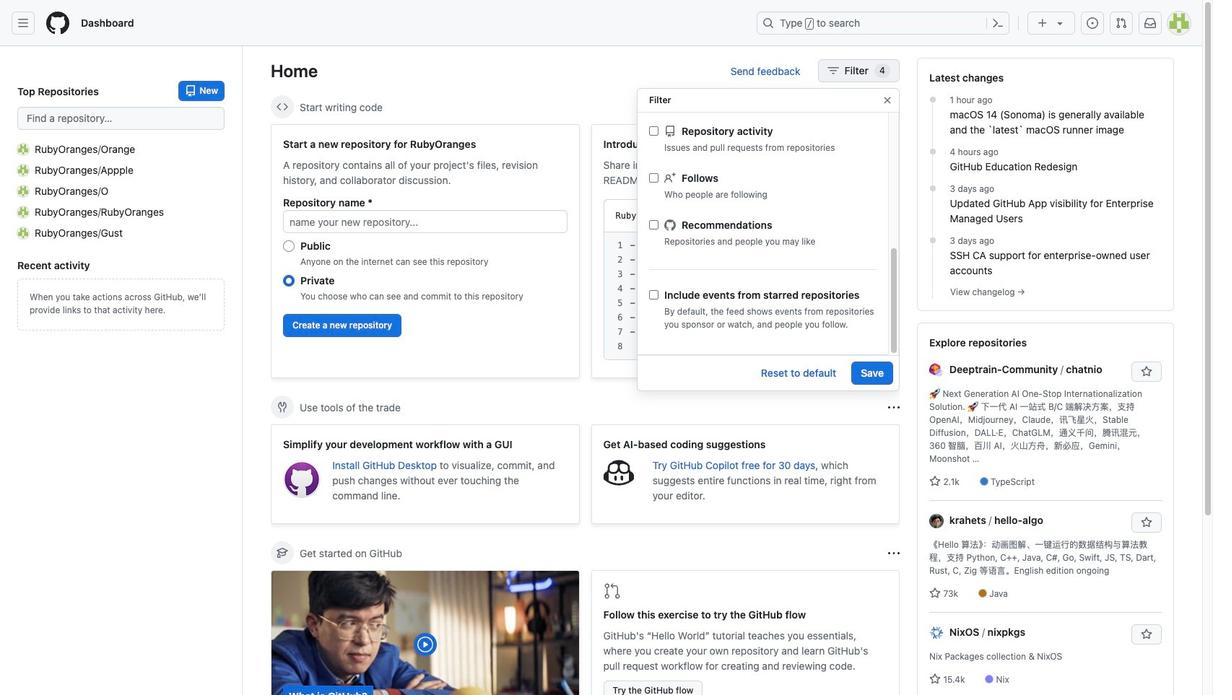 Task type: locate. For each thing, give the bounding box(es) containing it.
1 vertical spatial star this repository image
[[1141, 517, 1153, 529]]

3 star this repository image from the top
[[1141, 629, 1153, 641]]

1 vertical spatial dot fill image
[[927, 146, 938, 157]]

0 vertical spatial dot fill image
[[927, 94, 938, 105]]

explore element
[[917, 58, 1174, 695]]

0 vertical spatial star this repository image
[[1141, 366, 1153, 378]]

github desktop image
[[283, 461, 321, 498]]

why am i seeing this? image
[[888, 101, 900, 113], [888, 402, 900, 413]]

get ai-based coding suggestions element
[[591, 425, 900, 524]]

star image up @nixos profile image
[[929, 588, 941, 599]]

star this repository image
[[1141, 366, 1153, 378], [1141, 517, 1153, 529], [1141, 629, 1153, 641]]

None radio
[[283, 240, 295, 252], [283, 275, 295, 287], [283, 240, 295, 252], [283, 275, 295, 287]]

star image down @nixos profile image
[[929, 674, 941, 685]]

Find a repository… text field
[[17, 107, 225, 130]]

0 vertical spatial star image
[[929, 476, 941, 487]]

star image
[[929, 476, 941, 487], [929, 588, 941, 599], [929, 674, 941, 685]]

star image up @krahets profile icon at right bottom
[[929, 476, 941, 487]]

1 star this repository image from the top
[[1141, 366, 1153, 378]]

2 why am i seeing this? image from the top
[[888, 402, 900, 413]]

1 why am i seeing this? image from the top
[[888, 101, 900, 113]]

@krahets profile image
[[929, 514, 944, 529]]

1 star image from the top
[[929, 476, 941, 487]]

why am i seeing this? image for introduce yourself with a profile readme element
[[888, 101, 900, 113]]

None checkbox
[[649, 126, 659, 136], [649, 173, 659, 183], [649, 220, 659, 230], [649, 290, 659, 300], [649, 126, 659, 136], [649, 173, 659, 183], [649, 220, 659, 230], [649, 290, 659, 300]]

1 vertical spatial star image
[[929, 588, 941, 599]]

why am i seeing this? image for 'get ai-based coding suggestions' element
[[888, 402, 900, 413]]

2 star image from the top
[[929, 588, 941, 599]]

0 vertical spatial dot fill image
[[927, 183, 938, 194]]

2 vertical spatial star image
[[929, 674, 941, 685]]

why am i seeing this? image
[[888, 548, 900, 559]]

appple image
[[17, 164, 29, 176]]

dot fill image
[[927, 94, 938, 105], [927, 146, 938, 157]]

star image for "@deeptrain-community profile" icon
[[929, 476, 941, 487]]

what is github? element
[[271, 571, 580, 695]]

triangle down image
[[1054, 17, 1066, 29]]

None submit
[[829, 206, 875, 226]]

menu
[[638, 0, 888, 259]]

explore repositories navigation
[[917, 323, 1174, 695]]

play image
[[417, 636, 434, 654]]

what is github? image
[[272, 571, 579, 695]]

git pull request image
[[1116, 17, 1127, 29]]

0 vertical spatial why am i seeing this? image
[[888, 101, 900, 113]]

1 vertical spatial why am i seeing this? image
[[888, 402, 900, 413]]

rubyoranges image
[[17, 206, 29, 218]]

2 dot fill image from the top
[[927, 146, 938, 157]]

person add image
[[664, 172, 676, 184]]

simplify your development workflow with a gui element
[[271, 425, 580, 524]]

2 star this repository image from the top
[[1141, 517, 1153, 529]]

repo image
[[664, 125, 676, 137]]

notifications image
[[1145, 17, 1156, 29]]

1 vertical spatial dot fill image
[[927, 235, 938, 246]]

mark github image
[[664, 219, 676, 231]]

3 star image from the top
[[929, 674, 941, 685]]

o image
[[17, 185, 29, 197]]

2 vertical spatial star this repository image
[[1141, 629, 1153, 641]]

dot fill image
[[927, 183, 938, 194], [927, 235, 938, 246]]



Task type: describe. For each thing, give the bounding box(es) containing it.
star this repository image for @krahets profile icon at right bottom
[[1141, 517, 1153, 529]]

close menu image
[[882, 95, 893, 106]]

none submit inside introduce yourself with a profile readme element
[[829, 206, 875, 226]]

filter image
[[827, 65, 839, 77]]

Top Repositories search field
[[17, 107, 225, 130]]

start a new repository element
[[271, 124, 580, 378]]

orange image
[[17, 143, 29, 155]]

issue opened image
[[1087, 17, 1098, 29]]

star image for @nixos profile image
[[929, 674, 941, 685]]

command palette image
[[992, 17, 1004, 29]]

1 dot fill image from the top
[[927, 94, 938, 105]]

gust image
[[17, 227, 29, 239]]

2 dot fill image from the top
[[927, 235, 938, 246]]

code image
[[277, 101, 288, 113]]

star this repository image for @nixos profile image
[[1141, 629, 1153, 641]]

@nixos profile image
[[929, 626, 944, 641]]

plus image
[[1037, 17, 1049, 29]]

mortar board image
[[277, 547, 288, 559]]

git pull request image
[[603, 583, 621, 600]]

star image for @krahets profile icon at right bottom
[[929, 588, 941, 599]]

try the github flow element
[[591, 571, 900, 695]]

homepage image
[[46, 12, 69, 35]]

tools image
[[277, 402, 288, 413]]

@deeptrain-community profile image
[[929, 363, 944, 378]]

1 dot fill image from the top
[[927, 183, 938, 194]]

star this repository image for "@deeptrain-community profile" icon
[[1141, 366, 1153, 378]]

name your new repository... text field
[[283, 210, 567, 233]]

introduce yourself with a profile readme element
[[591, 124, 900, 378]]



Task type: vqa. For each thing, say whether or not it's contained in the screenshot.
"REPO" icon to the bottom
no



